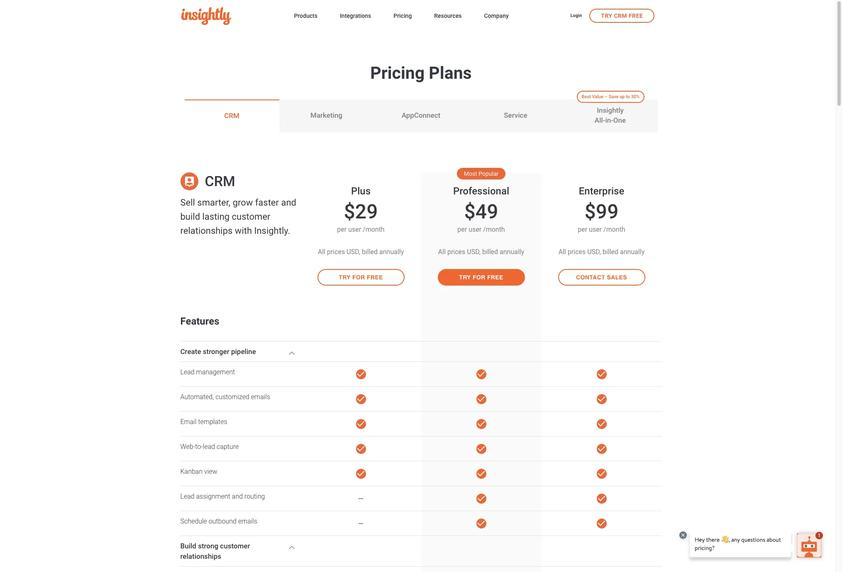 Task type: locate. For each thing, give the bounding box(es) containing it.
login
[[571, 13, 582, 18]]

1 billed from the left
[[362, 248, 378, 256]]

1 horizontal spatial try
[[459, 274, 471, 281]]

2 /month from the left
[[483, 226, 505, 234]]

lead down kanban
[[180, 493, 195, 501]]

try for free
[[339, 274, 383, 281], [459, 274, 503, 281]]

pricing plans
[[370, 63, 472, 83]]

user inside $ 49 per user /month
[[469, 226, 482, 234]]

0 horizontal spatial try for free link
[[311, 269, 411, 307]]

2 for from the left
[[473, 274, 486, 281]]

1 user from the left
[[348, 226, 361, 234]]

2 $ from the left
[[464, 200, 476, 224]]

annually for 99
[[620, 248, 645, 256]]

1 all from the left
[[318, 248, 325, 256]]

integrations link
[[340, 11, 371, 22]]

per
[[337, 226, 347, 234], [458, 226, 467, 234], [578, 226, 587, 234]]

2 try for free link from the left
[[431, 269, 532, 307]]

1 free from the left
[[367, 274, 383, 281]]

relationships inside build strong customer relationships
[[180, 553, 221, 561]]

one
[[613, 116, 626, 125]]

1 try for free from the left
[[339, 274, 383, 281]]

1 usd, from the left
[[347, 248, 360, 256]]

try
[[601, 12, 613, 19], [339, 274, 351, 281], [459, 274, 471, 281]]

insightly
[[597, 106, 624, 115]]

user down 29
[[348, 226, 361, 234]]

2 lead from the top
[[180, 493, 195, 501]]

1 relationships from the top
[[180, 226, 233, 236]]

email templates
[[180, 418, 227, 426]]

lasting
[[202, 212, 230, 222]]

web-to-lead capture
[[180, 443, 239, 451]]

1 vertical spatial emails
[[238, 518, 257, 526]]

1 horizontal spatial /month
[[483, 226, 505, 234]]

billed up sales
[[603, 248, 619, 256]]

1 all prices usd, billed annually from the left
[[318, 248, 404, 256]]

2 usd, from the left
[[467, 248, 481, 256]]

kanban
[[180, 468, 203, 476]]

appconnect
[[402, 111, 441, 120]]

insightly.
[[254, 226, 290, 236]]

1 /month from the left
[[363, 226, 385, 234]]

/month inside $ 29 per user /month
[[363, 226, 385, 234]]

with
[[235, 226, 252, 236]]

all
[[318, 248, 325, 256], [438, 248, 446, 256], [559, 248, 566, 256]]

crm
[[614, 12, 627, 19], [224, 112, 239, 120], [205, 173, 235, 190]]

free
[[367, 274, 383, 281], [487, 274, 503, 281]]

user down 49
[[469, 226, 482, 234]]

email
[[180, 418, 197, 426]]

capture
[[217, 443, 239, 451]]

crm inside products and bundles "tab list"
[[224, 112, 239, 120]]

annually
[[379, 248, 404, 256], [500, 248, 524, 256], [620, 248, 645, 256]]

3 annually from the left
[[620, 248, 645, 256]]

$ inside $ 49 per user /month
[[464, 200, 476, 224]]

1 horizontal spatial user
[[469, 226, 482, 234]]

all prices usd, billed annually for 99
[[559, 248, 645, 256]]

0 horizontal spatial $
[[344, 200, 355, 224]]

2 horizontal spatial $
[[585, 200, 596, 224]]

try for free button for first try for free link from the left
[[317, 269, 405, 286]]

emails
[[251, 394, 270, 401], [238, 518, 257, 526]]

0 horizontal spatial prices
[[327, 248, 345, 256]]

try inside button
[[601, 12, 613, 19]]

2 horizontal spatial per
[[578, 226, 587, 234]]

/month down "99"
[[604, 226, 625, 234]]

marketing link
[[279, 100, 374, 133]]

$ for 49
[[464, 200, 476, 224]]

1 $ from the left
[[344, 200, 355, 224]]

usd, for 99
[[587, 248, 601, 256]]

0 vertical spatial relationships
[[180, 226, 233, 236]]

3 $ from the left
[[585, 200, 596, 224]]

2 horizontal spatial prices
[[568, 248, 586, 256]]

per for 49
[[458, 226, 467, 234]]

emails right customized
[[251, 394, 270, 401]]

usd, down $ 29 per user /month
[[347, 248, 360, 256]]

3 usd, from the left
[[587, 248, 601, 256]]

1 try for free link from the left
[[311, 269, 411, 307]]

0 horizontal spatial /month
[[363, 226, 385, 234]]

2 relationships from the top
[[180, 553, 221, 561]]

web-
[[180, 443, 195, 451]]

2 all from the left
[[438, 248, 446, 256]]

all prices usd, billed annually
[[318, 248, 404, 256], [438, 248, 524, 256], [559, 248, 645, 256]]

1 horizontal spatial $
[[464, 200, 476, 224]]

lead down create
[[180, 369, 195, 377]]

1 prices from the left
[[327, 248, 345, 256]]

/month down 29
[[363, 226, 385, 234]]

1 vertical spatial and
[[232, 493, 243, 501]]

free for first try for free link from the left
[[367, 274, 383, 281]]

2 horizontal spatial billed
[[603, 248, 619, 256]]

1 for from the left
[[352, 274, 365, 281]]

all prices usd, billed annually down $ 29 per user /month
[[318, 248, 404, 256]]

usd, up contact
[[587, 248, 601, 256]]

1 horizontal spatial and
[[281, 198, 296, 208]]

assignment
[[196, 493, 230, 501]]

0 horizontal spatial all prices usd, billed annually
[[318, 248, 404, 256]]

customer right strong
[[220, 543, 250, 551]]

2 horizontal spatial usd,
[[587, 248, 601, 256]]

outbound
[[209, 518, 237, 526]]

templates
[[198, 418, 227, 426]]

prices for 49
[[447, 248, 465, 256]]

2 billed from the left
[[482, 248, 498, 256]]

relationships down strong
[[180, 553, 221, 561]]

save
[[609, 94, 619, 99]]

2 horizontal spatial user
[[589, 226, 602, 234]]

try for first try for free link from the left
[[339, 274, 351, 281]]

in-
[[605, 116, 613, 125]]

3 all from the left
[[559, 248, 566, 256]]

1 horizontal spatial try for free
[[459, 274, 503, 281]]

0 horizontal spatial per
[[337, 226, 347, 234]]

1 lead from the top
[[180, 369, 195, 377]]

try for free for first try for free link from the left
[[339, 274, 383, 281]]

pricing link
[[394, 11, 412, 22]]

try for try crm free link
[[601, 12, 613, 19]]

customer up "with"
[[232, 212, 270, 222]]

3 billed from the left
[[603, 248, 619, 256]]

$ down enterprise
[[585, 200, 596, 224]]

1 horizontal spatial usd,
[[467, 248, 481, 256]]

resources link
[[434, 11, 462, 22]]

/month for 29
[[363, 226, 385, 234]]

2 horizontal spatial try
[[601, 12, 613, 19]]

1 horizontal spatial try for free button
[[438, 269, 525, 286]]

2 horizontal spatial annually
[[620, 248, 645, 256]]

per for 29
[[337, 226, 347, 234]]

0 horizontal spatial usd,
[[347, 248, 360, 256]]

$ down professional
[[464, 200, 476, 224]]

2 user from the left
[[469, 226, 482, 234]]

0 horizontal spatial try for free
[[339, 274, 383, 281]]

for
[[352, 274, 365, 281], [473, 274, 486, 281]]

0 horizontal spatial all
[[318, 248, 325, 256]]

user inside $ 99 per user /month
[[589, 226, 602, 234]]

0 vertical spatial pricing
[[394, 12, 412, 19]]

try for free link
[[311, 269, 411, 307], [431, 269, 532, 307]]

0 horizontal spatial try
[[339, 274, 351, 281]]

1 vertical spatial lead
[[180, 493, 195, 501]]

billed down $ 49 per user /month
[[482, 248, 498, 256]]

2 horizontal spatial all prices usd, billed annually
[[559, 248, 645, 256]]

marketing
[[310, 111, 342, 120]]

2 all prices usd, billed annually from the left
[[438, 248, 524, 256]]

annually for 49
[[500, 248, 524, 256]]

usd, for 29
[[347, 248, 360, 256]]

emails right outbound
[[238, 518, 257, 526]]

try crm free
[[601, 12, 643, 19]]

billed down $ 29 per user /month
[[362, 248, 378, 256]]

1 vertical spatial pricing
[[370, 63, 425, 83]]

1 horizontal spatial all
[[438, 248, 446, 256]]

0 horizontal spatial try for free button
[[317, 269, 405, 286]]

2 horizontal spatial all
[[559, 248, 566, 256]]

free for 1st try for free link from the right
[[487, 274, 503, 281]]

2 horizontal spatial /month
[[604, 226, 625, 234]]

3 user from the left
[[589, 226, 602, 234]]

2 try for free button from the left
[[438, 269, 525, 286]]

customer
[[232, 212, 270, 222], [220, 543, 250, 551]]

$
[[344, 200, 355, 224], [464, 200, 476, 224], [585, 200, 596, 224]]

prices for 99
[[568, 248, 586, 256]]

per inside $ 49 per user /month
[[458, 226, 467, 234]]

$ inside $ 99 per user /month
[[585, 200, 596, 224]]

0 vertical spatial customer
[[232, 212, 270, 222]]

1 annually from the left
[[379, 248, 404, 256]]

relationships down lasting on the left of page
[[180, 226, 233, 236]]

0 horizontal spatial annually
[[379, 248, 404, 256]]

1 horizontal spatial per
[[458, 226, 467, 234]]

per inside $ 29 per user /month
[[337, 226, 347, 234]]

integrations
[[340, 12, 371, 19]]

1 vertical spatial relationships
[[180, 553, 221, 561]]

per inside $ 99 per user /month
[[578, 226, 587, 234]]

$ inside $ 29 per user /month
[[344, 200, 355, 224]]

0 horizontal spatial for
[[352, 274, 365, 281]]

2 try for free from the left
[[459, 274, 503, 281]]

faster
[[255, 198, 279, 208]]

$ down plus
[[344, 200, 355, 224]]

3 per from the left
[[578, 226, 587, 234]]

/month
[[363, 226, 385, 234], [483, 226, 505, 234], [604, 226, 625, 234]]

/month down 49
[[483, 226, 505, 234]]

all prices usd, billed annually up contact sales button
[[559, 248, 645, 256]]

0 vertical spatial crm
[[614, 12, 627, 19]]

1 vertical spatial crm
[[224, 112, 239, 120]]

2 vertical spatial crm
[[205, 173, 235, 190]]

1 horizontal spatial billed
[[482, 248, 498, 256]]

view
[[204, 468, 217, 476]]

0 vertical spatial emails
[[251, 394, 270, 401]]

1 horizontal spatial prices
[[447, 248, 465, 256]]

insightly all-in-one
[[595, 106, 626, 125]]

$ for 29
[[344, 200, 355, 224]]

all prices usd, billed annually down $ 49 per user /month
[[438, 248, 524, 256]]

create
[[180, 348, 201, 356]]

3 /month from the left
[[604, 226, 625, 234]]

–
[[605, 94, 608, 99]]

3 prices from the left
[[568, 248, 586, 256]]

emails for schedule outbound emails
[[238, 518, 257, 526]]

1 vertical spatial customer
[[220, 543, 250, 551]]

insightly logo image
[[181, 7, 231, 25]]

smarter,
[[197, 198, 230, 208]]

pricing
[[394, 12, 412, 19], [370, 63, 425, 83]]

billed for 29
[[362, 248, 378, 256]]

user inside $ 29 per user /month
[[348, 226, 361, 234]]

free
[[629, 12, 643, 19]]

/month for 49
[[483, 226, 505, 234]]

1 horizontal spatial for
[[473, 274, 486, 281]]

/month inside $ 99 per user /month
[[604, 226, 625, 234]]

2 per from the left
[[458, 226, 467, 234]]

2 annually from the left
[[500, 248, 524, 256]]

0 horizontal spatial free
[[367, 274, 383, 281]]

1 horizontal spatial all prices usd, billed annually
[[438, 248, 524, 256]]

try crm free button
[[590, 9, 655, 23]]

try for free button
[[317, 269, 405, 286], [438, 269, 525, 286]]

1 per from the left
[[337, 226, 347, 234]]

billed for 49
[[482, 248, 498, 256]]

try for 1st try for free link from the right
[[459, 274, 471, 281]]

1 try for free button from the left
[[317, 269, 405, 286]]

2 free from the left
[[487, 274, 503, 281]]

per for 99
[[578, 226, 587, 234]]

user for 29
[[348, 226, 361, 234]]

3 all prices usd, billed annually from the left
[[559, 248, 645, 256]]

/month inside $ 49 per user /month
[[483, 226, 505, 234]]

lead assignment and routing
[[180, 493, 265, 501]]

1 horizontal spatial free
[[487, 274, 503, 281]]

1 horizontal spatial try for free link
[[431, 269, 532, 307]]

$ for 99
[[585, 200, 596, 224]]

0 horizontal spatial billed
[[362, 248, 378, 256]]

and left routing
[[232, 493, 243, 501]]

relationships
[[180, 226, 233, 236], [180, 553, 221, 561]]

build
[[180, 543, 196, 551]]

sell smarter, grow faster and build lasting customer relationships with insightly.
[[180, 198, 296, 236]]

1 horizontal spatial annually
[[500, 248, 524, 256]]

0 vertical spatial and
[[281, 198, 296, 208]]

0 vertical spatial lead
[[180, 369, 195, 377]]

service
[[504, 111, 527, 120]]

0 horizontal spatial user
[[348, 226, 361, 234]]

products
[[294, 12, 318, 19]]

features
[[180, 316, 219, 328]]

30%
[[631, 94, 640, 99]]

2 prices from the left
[[447, 248, 465, 256]]

chevron up image
[[287, 543, 297, 553]]

user down "99"
[[589, 226, 602, 234]]

and right faster
[[281, 198, 296, 208]]

crm icon image
[[180, 173, 198, 191]]

usd, down $ 49 per user /month
[[467, 248, 481, 256]]

and inside sell smarter, grow faster and build lasting customer relationships with insightly.
[[281, 198, 296, 208]]



Task type: vqa. For each thing, say whether or not it's contained in the screenshot.
Web-
yes



Task type: describe. For each thing, give the bounding box(es) containing it.
routing
[[244, 493, 265, 501]]

customized
[[215, 394, 249, 401]]

99
[[596, 200, 619, 224]]

for for try for free button related to 1st try for free link from the right
[[473, 274, 486, 281]]

management
[[196, 369, 235, 377]]

customer inside build strong customer relationships
[[220, 543, 250, 551]]

billed for 99
[[603, 248, 619, 256]]

user for 49
[[469, 226, 482, 234]]

$ 49 per user /month
[[458, 200, 505, 234]]

annually for 29
[[379, 248, 404, 256]]

chevron up image
[[287, 349, 297, 359]]

stronger
[[203, 348, 229, 356]]

login link
[[571, 12, 582, 20]]

crm inside button
[[614, 12, 627, 19]]

all for 29
[[318, 248, 325, 256]]

sales
[[607, 274, 627, 281]]

service link
[[468, 100, 563, 133]]

all for 99
[[559, 248, 566, 256]]

try for free button for 1st try for free link from the right
[[438, 269, 525, 286]]

lead for lead assignment and routing
[[180, 493, 195, 501]]

prices for 29
[[327, 248, 345, 256]]

company link
[[484, 11, 509, 22]]

create stronger pipeline
[[180, 348, 256, 356]]

relationships inside sell smarter, grow faster and build lasting customer relationships with insightly.
[[180, 226, 233, 236]]

build strong customer relationships
[[180, 543, 250, 561]]

company
[[484, 12, 509, 19]]

all-
[[595, 116, 605, 125]]

products link
[[294, 11, 318, 22]]

crm link
[[185, 100, 279, 133]]

for for try for free button related to first try for free link from the left
[[352, 274, 365, 281]]

pricing for pricing
[[394, 12, 412, 19]]

enterprise
[[579, 186, 624, 197]]

try for free for 1st try for free link from the right
[[459, 274, 503, 281]]

contact sales button
[[558, 269, 645, 286]]

$ 99 per user /month
[[578, 200, 625, 234]]

schedule
[[180, 518, 207, 526]]

customer inside sell smarter, grow faster and build lasting customer relationships with insightly.
[[232, 212, 270, 222]]

insightly logo link
[[181, 7, 281, 25]]

most
[[464, 170, 477, 177]]

lead
[[203, 443, 215, 451]]

value
[[592, 94, 604, 99]]

kanban view
[[180, 468, 217, 476]]

strong
[[198, 543, 218, 551]]

build
[[180, 212, 200, 222]]

up
[[620, 94, 625, 99]]

best
[[582, 94, 591, 99]]

appconnect link
[[374, 100, 468, 133]]

plans
[[429, 63, 472, 83]]

/month for 99
[[604, 226, 625, 234]]

user for 99
[[589, 226, 602, 234]]

to-
[[195, 443, 203, 451]]

try crm free link
[[590, 9, 655, 23]]

lead management
[[180, 369, 235, 377]]

products and bundles tab list
[[185, 91, 658, 133]]

0 horizontal spatial and
[[232, 493, 243, 501]]

29
[[355, 200, 378, 224]]

contact sales link
[[551, 269, 652, 307]]

schedule outbound emails
[[180, 518, 257, 526]]

grow
[[233, 198, 253, 208]]

resources
[[434, 12, 462, 19]]

contact
[[576, 274, 605, 281]]

sell
[[180, 198, 195, 208]]

pricing for pricing plans
[[370, 63, 425, 83]]

automated, customized emails
[[180, 394, 270, 401]]

emails for automated, customized emails
[[251, 394, 270, 401]]

plus
[[351, 186, 371, 197]]

automated,
[[180, 394, 214, 401]]

to
[[626, 94, 630, 99]]

usd, for 49
[[467, 248, 481, 256]]

popular
[[479, 170, 499, 177]]

49
[[476, 200, 498, 224]]

all prices usd, billed annually for 49
[[438, 248, 524, 256]]

lead for lead management
[[180, 369, 195, 377]]

all prices usd, billed annually for 29
[[318, 248, 404, 256]]

most popular
[[464, 170, 499, 177]]

all for 49
[[438, 248, 446, 256]]

professional
[[453, 186, 509, 197]]

best value – save up to 30%
[[582, 94, 640, 99]]

$ 29 per user /month
[[337, 200, 385, 234]]

contact sales
[[576, 274, 627, 281]]

pipeline
[[231, 348, 256, 356]]



